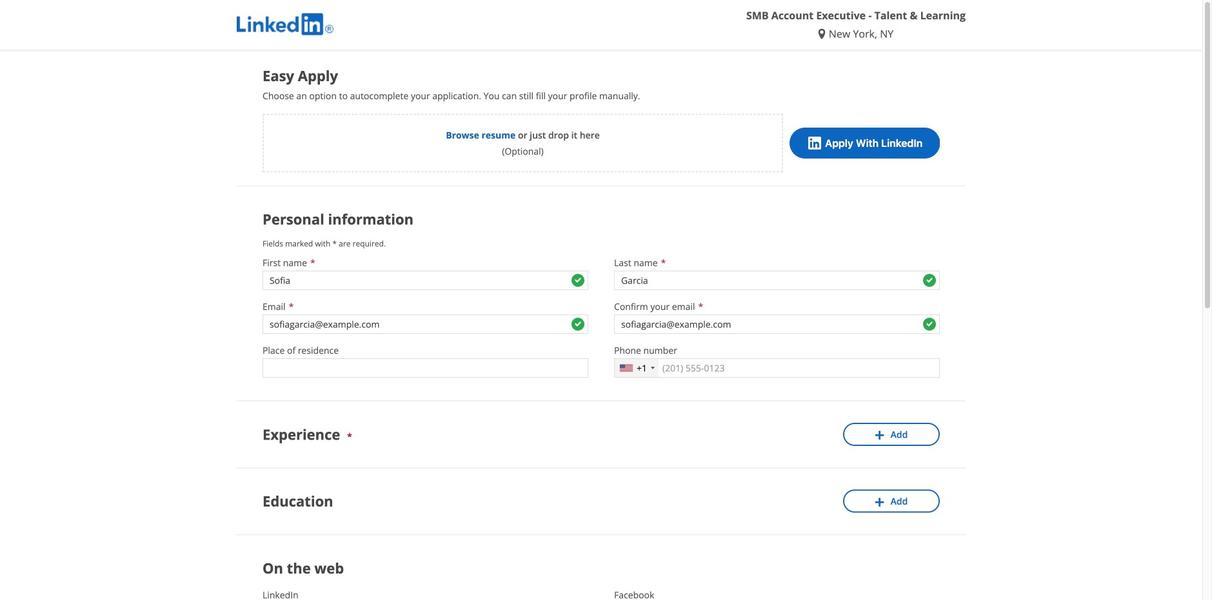 Task type: vqa. For each thing, say whether or not it's contained in the screenshot.
Location "IMAGE"
yes



Task type: describe. For each thing, give the bounding box(es) containing it.
linkedin logo image
[[237, 13, 334, 35]]



Task type: locate. For each thing, give the bounding box(es) containing it.
location image
[[819, 29, 829, 39]]



